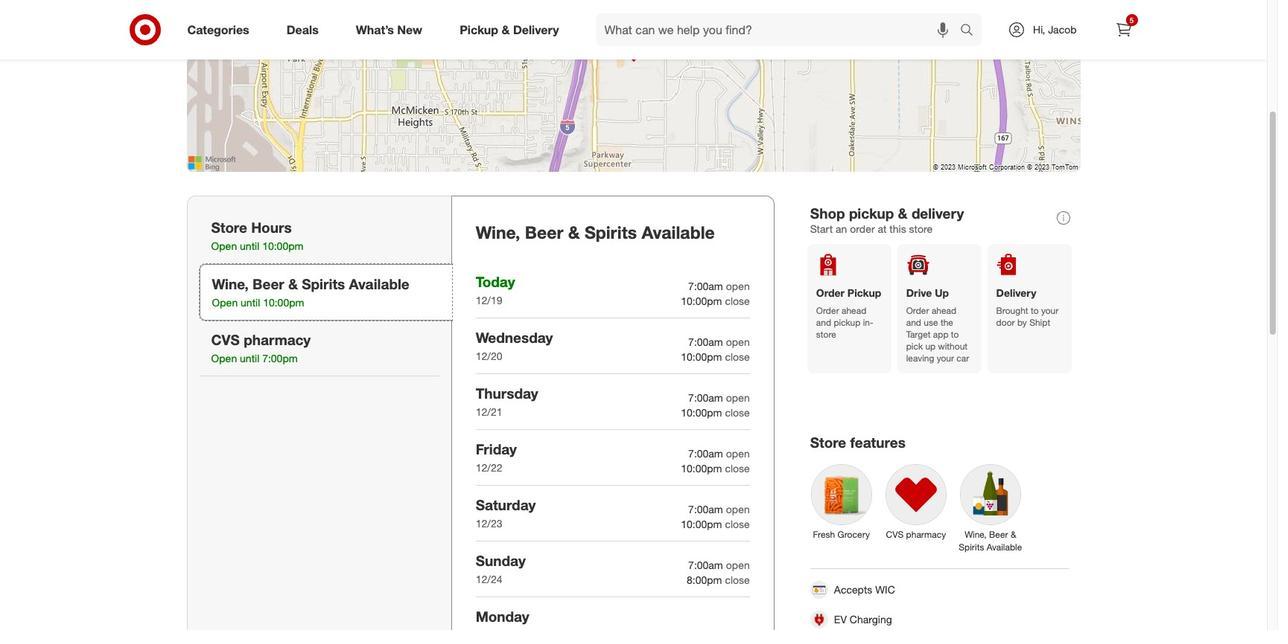 Task type: vqa. For each thing, say whether or not it's contained in the screenshot.
leftmost the Delivery
yes



Task type: describe. For each thing, give the bounding box(es) containing it.
hi, jacob
[[1033, 23, 1077, 36]]

7:00pm
[[262, 352, 298, 365]]

ev
[[834, 614, 847, 626]]

close for wednesday
[[725, 351, 750, 363]]

open for thursday
[[726, 392, 750, 404]]

deals link
[[274, 13, 337, 46]]

monday
[[476, 608, 529, 625]]

store inside order pickup order ahead and pickup in- store
[[816, 329, 836, 340]]

saturday
[[476, 497, 536, 514]]

0 vertical spatial wine,
[[476, 222, 520, 243]]

up
[[925, 341, 936, 352]]

open inside wine, beer & spirits available open until 10:00pm
[[212, 297, 238, 309]]

12/24
[[476, 573, 502, 586]]

wine, beer & spirits available open until 10:00pm
[[212, 276, 409, 309]]

fresh
[[813, 529, 835, 540]]

wine, beer & spirits available link
[[953, 458, 1028, 557]]

7:00am open 10:00pm close for wednesday
[[681, 336, 750, 363]]

store for store hours open until 10:00pm
[[211, 219, 247, 236]]

up
[[935, 287, 949, 299]]

open for today
[[726, 280, 750, 293]]

and for order
[[816, 317, 831, 329]]

to inside the delivery brought to your door by shipt
[[1031, 305, 1039, 317]]

cvs pharmacy link
[[879, 458, 953, 544]]

thursday
[[476, 385, 538, 402]]

available inside wine, beer & spirits available
[[987, 542, 1022, 553]]

7:00am open 8:00pm close
[[687, 559, 750, 587]]

wednesday 12/20
[[476, 329, 553, 363]]

your inside the delivery brought to your door by shipt
[[1041, 305, 1059, 317]]

use
[[924, 317, 938, 329]]

order pickup order ahead and pickup in- store
[[816, 287, 881, 340]]

and for drive
[[906, 317, 921, 329]]

close for today
[[725, 295, 750, 307]]

pickup inside order pickup order ahead and pickup in- store
[[834, 317, 860, 329]]

until for pharmacy
[[240, 352, 259, 365]]

features
[[850, 434, 906, 451]]

fresh grocery
[[813, 529, 870, 540]]

pharmacy for cvs pharmacy
[[906, 529, 946, 540]]

an
[[836, 223, 847, 235]]

your inside drive up order ahead and use the target app to pick up without leaving your car
[[937, 353, 954, 364]]

accepts
[[834, 584, 872, 597]]

ev charging
[[834, 614, 892, 626]]

delivery
[[912, 205, 964, 222]]

charging
[[850, 614, 892, 626]]

cvs pharmacy
[[886, 529, 946, 540]]

friday
[[476, 441, 517, 458]]

8:00pm
[[687, 574, 722, 587]]

car
[[957, 353, 969, 364]]

today
[[476, 273, 515, 290]]

new
[[397, 22, 422, 37]]

10:00pm for thursday
[[681, 407, 722, 419]]

pickup & delivery link
[[447, 13, 578, 46]]

saturday 12/23
[[476, 497, 536, 530]]

categories
[[187, 22, 249, 37]]

5 link
[[1107, 13, 1140, 46]]

jacob
[[1048, 23, 1077, 36]]

until inside wine, beer & spirits available open until 10:00pm
[[241, 297, 260, 309]]

wine, inside wine, beer & spirits available link
[[965, 529, 987, 540]]

10:00pm for saturday
[[681, 518, 722, 531]]

delivery brought to your door by shipt
[[996, 287, 1059, 329]]

store features
[[810, 434, 906, 451]]

store capabilities with hours, vertical tabs tab list
[[187, 196, 452, 631]]

12/19
[[476, 294, 502, 307]]

store hours open until 10:00pm
[[211, 219, 303, 253]]

spirits inside wine, beer & spirits available
[[959, 542, 984, 553]]

beer inside wine, beer & spirits available open until 10:00pm
[[253, 276, 284, 293]]

& inside wine, beer & spirits available open until 10:00pm
[[288, 276, 298, 293]]

shop
[[810, 205, 845, 222]]

12/20
[[476, 350, 502, 363]]

pharmacy for cvs pharmacy open until 7:00pm
[[244, 331, 311, 349]]

hours
[[251, 219, 292, 236]]

to inside drive up order ahead and use the target app to pick up without leaving your car
[[951, 329, 959, 340]]

search
[[953, 24, 989, 38]]

what's new link
[[343, 13, 441, 46]]

hi,
[[1033, 23, 1045, 36]]

wine, inside wine, beer & spirits available open until 10:00pm
[[212, 276, 249, 293]]

12/22
[[476, 462, 502, 474]]

what's
[[356, 22, 394, 37]]

0 vertical spatial beer
[[525, 222, 563, 243]]

close for sunday
[[725, 574, 750, 587]]

12/21
[[476, 406, 502, 419]]

what's new
[[356, 22, 422, 37]]

10:00pm inside store hours open until 10:00pm
[[262, 240, 303, 253]]

south center map image
[[187, 0, 1080, 172]]

7:00am for friday
[[688, 447, 723, 460]]

accepts wic
[[834, 584, 895, 597]]

target
[[906, 329, 931, 340]]

open for cvs pharmacy
[[211, 352, 237, 365]]



Task type: locate. For each thing, give the bounding box(es) containing it.
wednesday
[[476, 329, 553, 346]]

grocery
[[838, 529, 870, 540]]

6 open from the top
[[726, 559, 750, 572]]

3 7:00am open 10:00pm close from the top
[[681, 392, 750, 419]]

your up the shipt
[[1041, 305, 1059, 317]]

available inside wine, beer & spirits available open until 10:00pm
[[349, 276, 409, 293]]

and left 'in-'
[[816, 317, 831, 329]]

pickup left 'in-'
[[834, 317, 860, 329]]

& inside shop pickup & delivery start an order at this store
[[898, 205, 908, 222]]

&
[[502, 22, 510, 37], [898, 205, 908, 222], [568, 222, 580, 243], [288, 276, 298, 293], [1011, 529, 1016, 540]]

order for drive up
[[906, 305, 929, 317]]

5 close from the top
[[725, 518, 750, 531]]

ahead inside drive up order ahead and use the target app to pick up without leaving your car
[[932, 305, 956, 317]]

0 vertical spatial wine, beer & spirits available
[[476, 222, 715, 243]]

the
[[941, 317, 953, 329]]

and inside drive up order ahead and use the target app to pick up without leaving your car
[[906, 317, 921, 329]]

7:00am for wednesday
[[688, 336, 723, 348]]

store inside shop pickup & delivery start an order at this store
[[909, 223, 933, 235]]

store left features
[[810, 434, 846, 451]]

0 horizontal spatial cvs
[[211, 331, 240, 349]]

7:00am for today
[[688, 280, 723, 293]]

1 horizontal spatial beer
[[525, 222, 563, 243]]

1 close from the top
[[725, 295, 750, 307]]

10:00pm for friday
[[681, 462, 722, 475]]

start
[[810, 223, 833, 235]]

What can we help you find? suggestions appear below search field
[[595, 13, 964, 46]]

close for friday
[[725, 462, 750, 475]]

open for wednesday
[[726, 336, 750, 348]]

pharmacy left wine, beer & spirits available link
[[906, 529, 946, 540]]

your down without
[[937, 353, 954, 364]]

10:00pm for today
[[681, 295, 722, 307]]

cvs pharmacy open until 7:00pm
[[211, 331, 311, 365]]

1 horizontal spatial pharmacy
[[906, 529, 946, 540]]

sunday 12/24
[[476, 552, 526, 586]]

7:00am open 10:00pm close
[[681, 280, 750, 307], [681, 336, 750, 363], [681, 392, 750, 419], [681, 447, 750, 475], [681, 503, 750, 531]]

4 close from the top
[[725, 462, 750, 475]]

0 vertical spatial cvs
[[211, 331, 240, 349]]

2 and from the left
[[906, 317, 921, 329]]

order inside drive up order ahead and use the target app to pick up without leaving your car
[[906, 305, 929, 317]]

3 close from the top
[[725, 407, 750, 419]]

4 7:00am from the top
[[688, 447, 723, 460]]

this
[[890, 223, 906, 235]]

and
[[816, 317, 831, 329], [906, 317, 921, 329]]

store for store features
[[810, 434, 846, 451]]

1 horizontal spatial pickup
[[847, 287, 881, 299]]

6 close from the top
[[725, 574, 750, 587]]

0 horizontal spatial and
[[816, 317, 831, 329]]

wine, beer & spirits available
[[476, 222, 715, 243], [959, 529, 1022, 553]]

0 horizontal spatial ahead
[[842, 305, 866, 317]]

ahead for up
[[932, 305, 956, 317]]

0 vertical spatial spirits
[[585, 222, 637, 243]]

pickup up order
[[849, 205, 894, 222]]

to
[[1031, 305, 1039, 317], [951, 329, 959, 340]]

2 vertical spatial until
[[240, 352, 259, 365]]

pickup & delivery
[[460, 22, 559, 37]]

4 7:00am open 10:00pm close from the top
[[681, 447, 750, 475]]

your
[[1041, 305, 1059, 317], [937, 353, 954, 364]]

1 vertical spatial pickup
[[834, 317, 860, 329]]

1 vertical spatial delivery
[[996, 287, 1036, 299]]

7:00am for thursday
[[688, 392, 723, 404]]

open inside store hours open until 10:00pm
[[211, 240, 237, 253]]

open for saturday
[[726, 503, 750, 516]]

store
[[211, 219, 247, 236], [810, 434, 846, 451]]

1 horizontal spatial spirits
[[585, 222, 637, 243]]

3 7:00am from the top
[[688, 392, 723, 404]]

0 vertical spatial store
[[909, 223, 933, 235]]

5 open from the top
[[726, 503, 750, 516]]

0 vertical spatial store
[[211, 219, 247, 236]]

pickup right 'new'
[[460, 22, 498, 37]]

1 vertical spatial store
[[816, 329, 836, 340]]

cvs inside cvs pharmacy open until 7:00pm
[[211, 331, 240, 349]]

0 horizontal spatial store
[[816, 329, 836, 340]]

until for hours
[[240, 240, 259, 253]]

wic
[[875, 584, 895, 597]]

app
[[933, 329, 949, 340]]

0 vertical spatial until
[[240, 240, 259, 253]]

leaving
[[906, 353, 934, 364]]

0 horizontal spatial to
[[951, 329, 959, 340]]

by
[[1017, 317, 1027, 329]]

0 horizontal spatial spirits
[[302, 276, 345, 293]]

2 ahead from the left
[[932, 305, 956, 317]]

pharmacy
[[244, 331, 311, 349], [906, 529, 946, 540]]

5 7:00am open 10:00pm close from the top
[[681, 503, 750, 531]]

and up target
[[906, 317, 921, 329]]

1 vertical spatial spirits
[[302, 276, 345, 293]]

until down 'hours'
[[240, 240, 259, 253]]

10:00pm inside wine, beer & spirits available open until 10:00pm
[[263, 297, 304, 309]]

1 vertical spatial beer
[[253, 276, 284, 293]]

0 horizontal spatial store
[[211, 219, 247, 236]]

1 horizontal spatial to
[[1031, 305, 1039, 317]]

open
[[211, 240, 237, 253], [212, 297, 238, 309], [211, 352, 237, 365]]

order
[[816, 287, 845, 299], [816, 305, 839, 317], [906, 305, 929, 317]]

7:00am for saturday
[[688, 503, 723, 516]]

1 horizontal spatial wine,
[[476, 222, 520, 243]]

close inside 7:00am open 8:00pm close
[[725, 574, 750, 587]]

5 7:00am from the top
[[688, 503, 723, 516]]

thursday 12/21
[[476, 385, 538, 419]]

1 horizontal spatial your
[[1041, 305, 1059, 317]]

beer
[[525, 222, 563, 243], [253, 276, 284, 293], [989, 529, 1008, 540]]

open for friday
[[726, 447, 750, 460]]

1 horizontal spatial cvs
[[886, 529, 904, 540]]

0 horizontal spatial wine,
[[212, 276, 249, 293]]

pharmacy inside cvs pharmacy open until 7:00pm
[[244, 331, 311, 349]]

0 horizontal spatial beer
[[253, 276, 284, 293]]

door
[[996, 317, 1015, 329]]

0 vertical spatial delivery
[[513, 22, 559, 37]]

ahead up 'in-'
[[842, 305, 866, 317]]

1 open from the top
[[726, 280, 750, 293]]

7:00am inside 7:00am open 8:00pm close
[[688, 559, 723, 572]]

1 vertical spatial cvs
[[886, 529, 904, 540]]

1 vertical spatial your
[[937, 353, 954, 364]]

pick
[[906, 341, 923, 352]]

spirits
[[585, 222, 637, 243], [302, 276, 345, 293], [959, 542, 984, 553]]

0 horizontal spatial wine, beer & spirits available
[[476, 222, 715, 243]]

store
[[909, 223, 933, 235], [816, 329, 836, 340]]

cvs for cvs pharmacy
[[886, 529, 904, 540]]

2 7:00am from the top
[[688, 336, 723, 348]]

until inside cvs pharmacy open until 7:00pm
[[240, 352, 259, 365]]

7:00am open 10:00pm close for friday
[[681, 447, 750, 475]]

1 vertical spatial available
[[349, 276, 409, 293]]

search button
[[953, 13, 989, 49]]

pharmacy up 7:00pm
[[244, 331, 311, 349]]

drive up order ahead and use the target app to pick up without leaving your car
[[906, 287, 969, 364]]

wine, up today
[[476, 222, 520, 243]]

4 open from the top
[[726, 447, 750, 460]]

1 horizontal spatial store
[[810, 434, 846, 451]]

10:00pm
[[262, 240, 303, 253], [681, 295, 722, 307], [263, 297, 304, 309], [681, 351, 722, 363], [681, 407, 722, 419], [681, 462, 722, 475], [681, 518, 722, 531]]

1 horizontal spatial ahead
[[932, 305, 956, 317]]

pickup
[[849, 205, 894, 222], [834, 317, 860, 329]]

0 vertical spatial available
[[642, 222, 715, 243]]

1 vertical spatial wine,
[[212, 276, 249, 293]]

2 vertical spatial wine,
[[965, 529, 987, 540]]

7:00am open 10:00pm close for today
[[681, 280, 750, 307]]

beer inside wine, beer & spirits available
[[989, 529, 1008, 540]]

to up the shipt
[[1031, 305, 1039, 317]]

until up cvs pharmacy open until 7:00pm
[[241, 297, 260, 309]]

open
[[726, 280, 750, 293], [726, 336, 750, 348], [726, 392, 750, 404], [726, 447, 750, 460], [726, 503, 750, 516], [726, 559, 750, 572]]

0 horizontal spatial pickup
[[460, 22, 498, 37]]

delivery
[[513, 22, 559, 37], [996, 287, 1036, 299]]

1 horizontal spatial and
[[906, 317, 921, 329]]

store left 'hours'
[[211, 219, 247, 236]]

2 horizontal spatial spirits
[[959, 542, 984, 553]]

1 vertical spatial wine, beer & spirits available
[[959, 529, 1022, 553]]

pickup
[[460, 22, 498, 37], [847, 287, 881, 299]]

in-
[[863, 317, 873, 329]]

without
[[938, 341, 968, 352]]

wine, down store hours open until 10:00pm
[[212, 276, 249, 293]]

1 vertical spatial until
[[241, 297, 260, 309]]

open for store hours
[[211, 240, 237, 253]]

0 vertical spatial open
[[211, 240, 237, 253]]

1 horizontal spatial available
[[642, 222, 715, 243]]

5
[[1130, 16, 1134, 25]]

2 7:00am open 10:00pm close from the top
[[681, 336, 750, 363]]

pickup inside shop pickup & delivery start an order at this store
[[849, 205, 894, 222]]

0 horizontal spatial available
[[349, 276, 409, 293]]

ahead up the the
[[932, 305, 956, 317]]

0 vertical spatial your
[[1041, 305, 1059, 317]]

2 close from the top
[[725, 351, 750, 363]]

3 open from the top
[[726, 392, 750, 404]]

store inside store hours open until 10:00pm
[[211, 219, 247, 236]]

shop pickup & delivery start an order at this store
[[810, 205, 964, 235]]

delivery inside the delivery brought to your door by shipt
[[996, 287, 1036, 299]]

until inside store hours open until 10:00pm
[[240, 240, 259, 253]]

0 horizontal spatial your
[[937, 353, 954, 364]]

order
[[850, 223, 875, 235]]

2 vertical spatial open
[[211, 352, 237, 365]]

12/23
[[476, 518, 502, 530]]

7:00am
[[688, 280, 723, 293], [688, 336, 723, 348], [688, 392, 723, 404], [688, 447, 723, 460], [688, 503, 723, 516], [688, 559, 723, 572]]

cvs
[[211, 331, 240, 349], [886, 529, 904, 540]]

2 horizontal spatial beer
[[989, 529, 1008, 540]]

2 horizontal spatial available
[[987, 542, 1022, 553]]

brought
[[996, 305, 1028, 317]]

0 vertical spatial pharmacy
[[244, 331, 311, 349]]

open for sunday
[[726, 559, 750, 572]]

available
[[642, 222, 715, 243], [349, 276, 409, 293], [987, 542, 1022, 553]]

6 7:00am from the top
[[688, 559, 723, 572]]

close for thursday
[[725, 407, 750, 419]]

1 vertical spatial open
[[212, 297, 238, 309]]

1 vertical spatial pharmacy
[[906, 529, 946, 540]]

1 and from the left
[[816, 317, 831, 329]]

1 7:00am open 10:00pm close from the top
[[681, 280, 750, 307]]

close
[[725, 295, 750, 307], [725, 351, 750, 363], [725, 407, 750, 419], [725, 462, 750, 475], [725, 518, 750, 531], [725, 574, 750, 587]]

and inside order pickup order ahead and pickup in- store
[[816, 317, 831, 329]]

0 horizontal spatial pharmacy
[[244, 331, 311, 349]]

today 12/19
[[476, 273, 515, 307]]

1 vertical spatial to
[[951, 329, 959, 340]]

7:00am open 10:00pm close for saturday
[[681, 503, 750, 531]]

7:00am for sunday
[[688, 559, 723, 572]]

categories link
[[175, 13, 268, 46]]

10:00pm for wednesday
[[681, 351, 722, 363]]

cvs for cvs pharmacy open until 7:00pm
[[211, 331, 240, 349]]

2 open from the top
[[726, 336, 750, 348]]

pickup inside order pickup order ahead and pickup in- store
[[847, 287, 881, 299]]

2 vertical spatial spirits
[[959, 542, 984, 553]]

0 vertical spatial pickup
[[849, 205, 894, 222]]

1 7:00am from the top
[[688, 280, 723, 293]]

deals
[[287, 22, 319, 37]]

drive
[[906, 287, 932, 299]]

until left 7:00pm
[[240, 352, 259, 365]]

wine,
[[476, 222, 520, 243], [212, 276, 249, 293], [965, 529, 987, 540]]

spirits inside wine, beer & spirits available open until 10:00pm
[[302, 276, 345, 293]]

shipt
[[1029, 317, 1050, 329]]

0 vertical spatial pickup
[[460, 22, 498, 37]]

ahead inside order pickup order ahead and pickup in- store
[[842, 305, 866, 317]]

1 horizontal spatial delivery
[[996, 287, 1036, 299]]

1 horizontal spatial wine, beer & spirits available
[[959, 529, 1022, 553]]

open inside 7:00am open 8:00pm close
[[726, 559, 750, 572]]

pickup up 'in-'
[[847, 287, 881, 299]]

fresh grocery link
[[804, 458, 879, 544]]

close for saturday
[[725, 518, 750, 531]]

wine, right cvs pharmacy on the bottom right of page
[[965, 529, 987, 540]]

to up without
[[951, 329, 959, 340]]

1 ahead from the left
[[842, 305, 866, 317]]

order for order pickup
[[816, 305, 839, 317]]

friday 12/22
[[476, 441, 517, 474]]

open inside cvs pharmacy open until 7:00pm
[[211, 352, 237, 365]]

7:00am open 10:00pm close for thursday
[[681, 392, 750, 419]]

0 vertical spatial to
[[1031, 305, 1039, 317]]

2 vertical spatial available
[[987, 542, 1022, 553]]

1 horizontal spatial store
[[909, 223, 933, 235]]

0 horizontal spatial delivery
[[513, 22, 559, 37]]

sunday
[[476, 552, 526, 570]]

1 vertical spatial store
[[810, 434, 846, 451]]

ahead for pickup
[[842, 305, 866, 317]]

2 vertical spatial beer
[[989, 529, 1008, 540]]

ahead
[[842, 305, 866, 317], [932, 305, 956, 317]]

2 horizontal spatial wine,
[[965, 529, 987, 540]]

1 vertical spatial pickup
[[847, 287, 881, 299]]

at
[[878, 223, 887, 235]]



